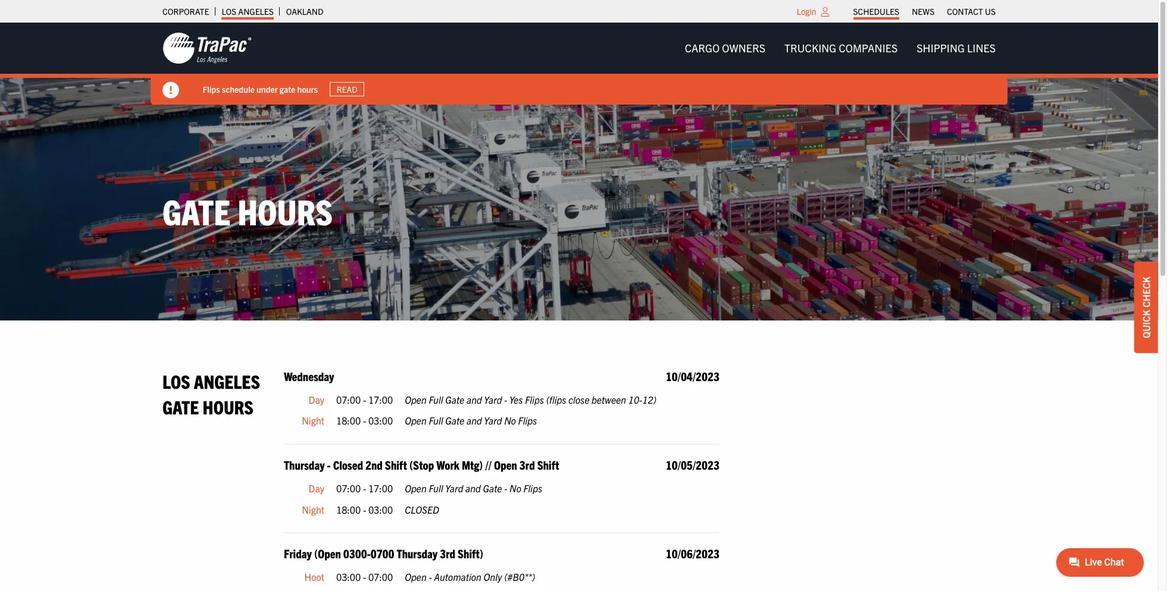 Task type: vqa. For each thing, say whether or not it's contained in the screenshot.
Demurrage
no



Task type: describe. For each thing, give the bounding box(es) containing it.
menu bar containing schedules
[[847, 3, 1002, 20]]

closed
[[333, 458, 363, 473]]

0300-
[[343, 547, 371, 561]]

yes
[[510, 394, 523, 406]]

2 shift from the left
[[537, 458, 559, 473]]

day for thursday - closed 2nd shift (stop work mtg) // open 3rd shift
[[309, 483, 324, 495]]

thursday - closed 2nd shift (stop work mtg) // open 3rd shift
[[284, 458, 559, 473]]

18:00 - 03:00 for thursday - closed 2nd shift (stop work mtg) // open 3rd shift
[[336, 504, 393, 516]]

yard for no
[[484, 415, 502, 427]]

gate for los angeles gate hours
[[163, 395, 199, 419]]

03:00 for thursday - closed 2nd shift (stop work mtg) // open 3rd shift
[[368, 504, 393, 516]]

oakland
[[286, 6, 324, 17]]

contact
[[947, 6, 983, 17]]

open full gate and yard -  yes flips (flips close between 10-12)
[[405, 394, 657, 406]]

los for los angeles
[[222, 6, 236, 17]]

gate for open full gate and yard no flips
[[445, 415, 464, 427]]

12)
[[643, 394, 657, 406]]

angeles for los angeles
[[238, 6, 274, 17]]

2 vertical spatial 07:00
[[368, 572, 393, 583]]

03:00 for wednesday
[[368, 415, 393, 427]]

menu bar inside banner
[[675, 36, 1005, 60]]

schedule
[[222, 84, 255, 94]]

shipping lines link
[[907, 36, 1005, 60]]

login link
[[797, 6, 817, 17]]

night for wednesday
[[302, 415, 324, 427]]

trucking companies
[[785, 41, 898, 55]]

los angeles link
[[222, 3, 274, 20]]

hours
[[298, 84, 318, 94]]

open for thursday - closed 2nd shift (stop work mtg) // open 3rd shift
[[405, 483, 427, 495]]

los angeles
[[222, 6, 274, 17]]

full for wednesday
[[429, 394, 443, 406]]

open full gate and yard no flips
[[405, 415, 537, 427]]

open for wednesday
[[405, 394, 427, 406]]

2 vertical spatial 03:00
[[336, 572, 361, 583]]

2 vertical spatial yard
[[445, 483, 463, 495]]

17:00 for wednesday
[[368, 394, 393, 406]]

automation
[[434, 572, 481, 583]]

contact us
[[947, 6, 996, 17]]

banner containing cargo owners
[[0, 23, 1167, 105]]

1 vertical spatial thursday
[[397, 547, 438, 561]]

quick check link
[[1135, 262, 1158, 354]]

cargo
[[685, 41, 720, 55]]

los angeles image
[[163, 32, 252, 65]]

light image
[[821, 7, 830, 17]]

10/05/2023
[[666, 458, 720, 473]]

lines
[[967, 41, 996, 55]]

and for thursday - closed 2nd shift (stop work mtg) // open 3rd shift
[[466, 483, 481, 495]]

cargo owners
[[685, 41, 766, 55]]

friday  (open 0300-0700 thursday 3rd shift)
[[284, 547, 483, 561]]

07:00 for wednesday
[[336, 394, 361, 406]]

contact us link
[[947, 3, 996, 20]]

(flips
[[546, 394, 567, 406]]

friday
[[284, 547, 312, 561]]

companies
[[839, 41, 898, 55]]

corporate
[[163, 6, 209, 17]]

gate
[[280, 84, 296, 94]]

07:00 for thursday - closed 2nd shift (stop work mtg) // open 3rd shift
[[336, 483, 361, 495]]



Task type: locate. For each thing, give the bounding box(es) containing it.
2 17:00 from the top
[[368, 483, 393, 495]]

open up closed
[[405, 483, 427, 495]]

open right //
[[494, 458, 517, 473]]

18:00 up 'closed'
[[336, 415, 361, 427]]

0700
[[371, 547, 394, 561]]

0 vertical spatial menu bar
[[847, 3, 1002, 20]]

1 17:00 from the top
[[368, 394, 393, 406]]

0 vertical spatial and
[[467, 394, 482, 406]]

open
[[405, 394, 427, 406], [405, 415, 427, 427], [494, 458, 517, 473], [405, 483, 427, 495], [405, 572, 427, 583]]

(open
[[314, 547, 341, 561]]

0 vertical spatial angeles
[[238, 6, 274, 17]]

work
[[437, 458, 459, 473]]

yard down work
[[445, 483, 463, 495]]

open down friday  (open 0300-0700 thursday 3rd shift)
[[405, 572, 427, 583]]

day for wednesday
[[309, 394, 324, 406]]

thursday
[[284, 458, 325, 473], [397, 547, 438, 561]]

2 night from the top
[[302, 504, 324, 516]]

(stop
[[410, 458, 434, 473]]

hoot
[[305, 572, 324, 583]]

under
[[257, 84, 278, 94]]

3 full from the top
[[429, 483, 443, 495]]

no
[[504, 415, 516, 427], [510, 483, 521, 495]]

3rd
[[520, 458, 535, 473], [440, 547, 455, 561]]

0 horizontal spatial los
[[163, 370, 190, 393]]

1 night from the top
[[302, 415, 324, 427]]

los inside los angeles gate hours
[[163, 370, 190, 393]]

03:00 up "2nd"
[[368, 415, 393, 427]]

gate hours
[[163, 189, 333, 233]]

1 full from the top
[[429, 394, 443, 406]]

closed
[[405, 504, 439, 516]]

menu bar containing cargo owners
[[675, 36, 1005, 60]]

3rd right //
[[520, 458, 535, 473]]

schedules link
[[853, 3, 900, 20]]

3rd left 'shift)'
[[440, 547, 455, 561]]

1 horizontal spatial shift
[[537, 458, 559, 473]]

hours
[[238, 189, 333, 233], [203, 395, 254, 419]]

shipping
[[917, 41, 965, 55]]

day
[[309, 394, 324, 406], [309, 483, 324, 495]]

thursday left 'closed'
[[284, 458, 325, 473]]

between
[[592, 394, 626, 406]]

0 horizontal spatial shift
[[385, 458, 407, 473]]

schedules
[[853, 6, 900, 17]]

1 vertical spatial los
[[163, 370, 190, 393]]

2 18:00 from the top
[[336, 504, 361, 516]]

18:00 for wednesday
[[336, 415, 361, 427]]

0 vertical spatial 3rd
[[520, 458, 535, 473]]

0 vertical spatial 07:00
[[336, 394, 361, 406]]

2nd
[[366, 458, 383, 473]]

1 18:00 - 03:00 from the top
[[336, 415, 393, 427]]

0 vertical spatial 03:00
[[368, 415, 393, 427]]

and
[[467, 394, 482, 406], [467, 415, 482, 427], [466, 483, 481, 495]]

0 horizontal spatial thursday
[[284, 458, 325, 473]]

10/04/2023
[[666, 369, 720, 384]]

close
[[569, 394, 590, 406]]

yard
[[484, 394, 502, 406], [484, 415, 502, 427], [445, 483, 463, 495]]

1 vertical spatial 18:00 - 03:00
[[336, 504, 393, 516]]

night up (open
[[302, 504, 324, 516]]

1 vertical spatial menu bar
[[675, 36, 1005, 60]]

only
[[484, 572, 502, 583]]

angeles for los angeles gate hours
[[194, 370, 260, 393]]

yard left yes
[[484, 394, 502, 406]]

wednesday
[[284, 369, 334, 384]]

open full yard and gate - no flips
[[405, 483, 543, 495]]

and up open full gate and yard no flips
[[467, 394, 482, 406]]

1 vertical spatial day
[[309, 483, 324, 495]]

17:00 for thursday - closed 2nd shift (stop work mtg) // open 3rd shift
[[368, 483, 393, 495]]

07:00
[[336, 394, 361, 406], [336, 483, 361, 495], [368, 572, 393, 583]]

gate
[[163, 189, 231, 233], [445, 394, 464, 406], [163, 395, 199, 419], [445, 415, 464, 427], [483, 483, 502, 495]]

03:00 down 0300-
[[336, 572, 361, 583]]

0 vertical spatial 17:00
[[368, 394, 393, 406]]

open up thursday - closed 2nd shift (stop work mtg) // open 3rd shift
[[405, 415, 427, 427]]

and up mtg)
[[467, 415, 482, 427]]

0 vertical spatial full
[[429, 394, 443, 406]]

news
[[912, 6, 935, 17]]

1 vertical spatial 07:00 - 17:00
[[336, 483, 393, 495]]

10-
[[628, 394, 643, 406]]

2 day from the top
[[309, 483, 324, 495]]

check
[[1141, 277, 1153, 308]]

shipping lines
[[917, 41, 996, 55]]

gate inside los angeles gate hours
[[163, 395, 199, 419]]

us
[[985, 6, 996, 17]]

07:00 - 17:00
[[336, 394, 393, 406], [336, 483, 393, 495]]

menu bar up shipping
[[847, 3, 1002, 20]]

1 18:00 from the top
[[336, 415, 361, 427]]

07:00 - 17:00 for thursday - closed 2nd shift (stop work mtg) // open 3rd shift
[[336, 483, 393, 495]]

full up work
[[429, 415, 443, 427]]

-
[[363, 394, 366, 406], [504, 394, 507, 406], [363, 415, 366, 427], [327, 458, 331, 473], [363, 483, 366, 495], [504, 483, 507, 495], [363, 504, 366, 516], [363, 572, 366, 583], [429, 572, 432, 583]]

2 vertical spatial and
[[466, 483, 481, 495]]

1 horizontal spatial los
[[222, 6, 236, 17]]

1 vertical spatial and
[[467, 415, 482, 427]]

night for thursday - closed 2nd shift (stop work mtg) // open 3rd shift
[[302, 504, 324, 516]]

mtg)
[[462, 458, 483, 473]]

full for thursday - closed 2nd shift (stop work mtg) // open 3rd shift
[[429, 483, 443, 495]]

los angeles gate hours
[[163, 370, 260, 419]]

1 07:00 - 17:00 from the top
[[336, 394, 393, 406]]

1 day from the top
[[309, 394, 324, 406]]

trucking
[[785, 41, 837, 55]]

17:00
[[368, 394, 393, 406], [368, 483, 393, 495]]

menu bar
[[847, 3, 1002, 20], [675, 36, 1005, 60]]

angeles inside los angeles gate hours
[[194, 370, 260, 393]]

18:00 - 03:00 up 0300-
[[336, 504, 393, 516]]

03:00
[[368, 415, 393, 427], [368, 504, 393, 516], [336, 572, 361, 583]]

0 vertical spatial no
[[504, 415, 516, 427]]

1 vertical spatial 18:00
[[336, 504, 361, 516]]

flips
[[203, 84, 220, 94], [525, 394, 544, 406], [518, 415, 537, 427], [524, 483, 543, 495]]

1 horizontal spatial thursday
[[397, 547, 438, 561]]

03:00 left closed
[[368, 504, 393, 516]]

1 vertical spatial night
[[302, 504, 324, 516]]

quick check
[[1141, 277, 1153, 339]]

1 vertical spatial 17:00
[[368, 483, 393, 495]]

0 vertical spatial yard
[[484, 394, 502, 406]]

1 shift from the left
[[385, 458, 407, 473]]

0 vertical spatial los
[[222, 6, 236, 17]]

2 vertical spatial full
[[429, 483, 443, 495]]

night down wednesday
[[302, 415, 324, 427]]

0 horizontal spatial 3rd
[[440, 547, 455, 561]]

0 vertical spatial thursday
[[284, 458, 325, 473]]

1 vertical spatial 07:00
[[336, 483, 361, 495]]

los
[[222, 6, 236, 17], [163, 370, 190, 393]]

0 vertical spatial day
[[309, 394, 324, 406]]

los for los angeles gate hours
[[163, 370, 190, 393]]

0 vertical spatial hours
[[238, 189, 333, 233]]

and down mtg)
[[466, 483, 481, 495]]

cargo owners link
[[675, 36, 775, 60]]

//
[[485, 458, 492, 473]]

read link
[[330, 82, 365, 97]]

quick
[[1141, 310, 1153, 339]]

oakland link
[[286, 3, 324, 20]]

gate for open full gate and yard -  yes flips (flips close between 10-12)
[[445, 394, 464, 406]]

open - automation only (#b0**)
[[405, 572, 535, 583]]

(#b0**)
[[504, 572, 535, 583]]

18:00 for thursday - closed 2nd shift (stop work mtg) // open 3rd shift
[[336, 504, 361, 516]]

read
[[337, 84, 358, 95]]

1 vertical spatial no
[[510, 483, 521, 495]]

full up open full gate and yard no flips
[[429, 394, 443, 406]]

trucking companies link
[[775, 36, 907, 60]]

los inside "los angeles" link
[[222, 6, 236, 17]]

menu bar down light image
[[675, 36, 1005, 60]]

shift
[[385, 458, 407, 473], [537, 458, 559, 473]]

banner
[[0, 23, 1167, 105]]

18:00
[[336, 415, 361, 427], [336, 504, 361, 516]]

2 07:00 - 17:00 from the top
[[336, 483, 393, 495]]

login
[[797, 6, 817, 17]]

1 vertical spatial hours
[[203, 395, 254, 419]]

yard down open full gate and yard -  yes flips (flips close between 10-12)
[[484, 415, 502, 427]]

18:00 down 'closed'
[[336, 504, 361, 516]]

1 vertical spatial 03:00
[[368, 504, 393, 516]]

18:00 - 03:00
[[336, 415, 393, 427], [336, 504, 393, 516]]

0 vertical spatial night
[[302, 415, 324, 427]]

1 vertical spatial angeles
[[194, 370, 260, 393]]

07:00 - 17:00 for wednesday
[[336, 394, 393, 406]]

2 18:00 - 03:00 from the top
[[336, 504, 393, 516]]

thursday right 0700 at bottom left
[[397, 547, 438, 561]]

full up closed
[[429, 483, 443, 495]]

0 vertical spatial 07:00 - 17:00
[[336, 394, 393, 406]]

news link
[[912, 3, 935, 20]]

angeles
[[238, 6, 274, 17], [194, 370, 260, 393]]

1 vertical spatial yard
[[484, 415, 502, 427]]

yard for -
[[484, 394, 502, 406]]

corporate link
[[163, 3, 209, 20]]

flips schedule under gate hours
[[203, 84, 318, 94]]

open up open full gate and yard no flips
[[405, 394, 427, 406]]

hours inside los angeles gate hours
[[203, 395, 254, 419]]

owners
[[722, 41, 766, 55]]

night
[[302, 415, 324, 427], [302, 504, 324, 516]]

03:00 - 07:00
[[336, 572, 393, 583]]

solid image
[[163, 82, 179, 99]]

0 vertical spatial 18:00
[[336, 415, 361, 427]]

0 vertical spatial 18:00 - 03:00
[[336, 415, 393, 427]]

shift)
[[458, 547, 483, 561]]

2 full from the top
[[429, 415, 443, 427]]

1 vertical spatial 3rd
[[440, 547, 455, 561]]

1 vertical spatial full
[[429, 415, 443, 427]]

18:00 - 03:00 up "2nd"
[[336, 415, 393, 427]]

full
[[429, 394, 443, 406], [429, 415, 443, 427], [429, 483, 443, 495]]

10/06/2023
[[666, 547, 720, 561]]

open for friday  (open 0300-0700 thursday 3rd shift)
[[405, 572, 427, 583]]

18:00 - 03:00 for wednesday
[[336, 415, 393, 427]]

1 horizontal spatial 3rd
[[520, 458, 535, 473]]

and for wednesday
[[467, 394, 482, 406]]



